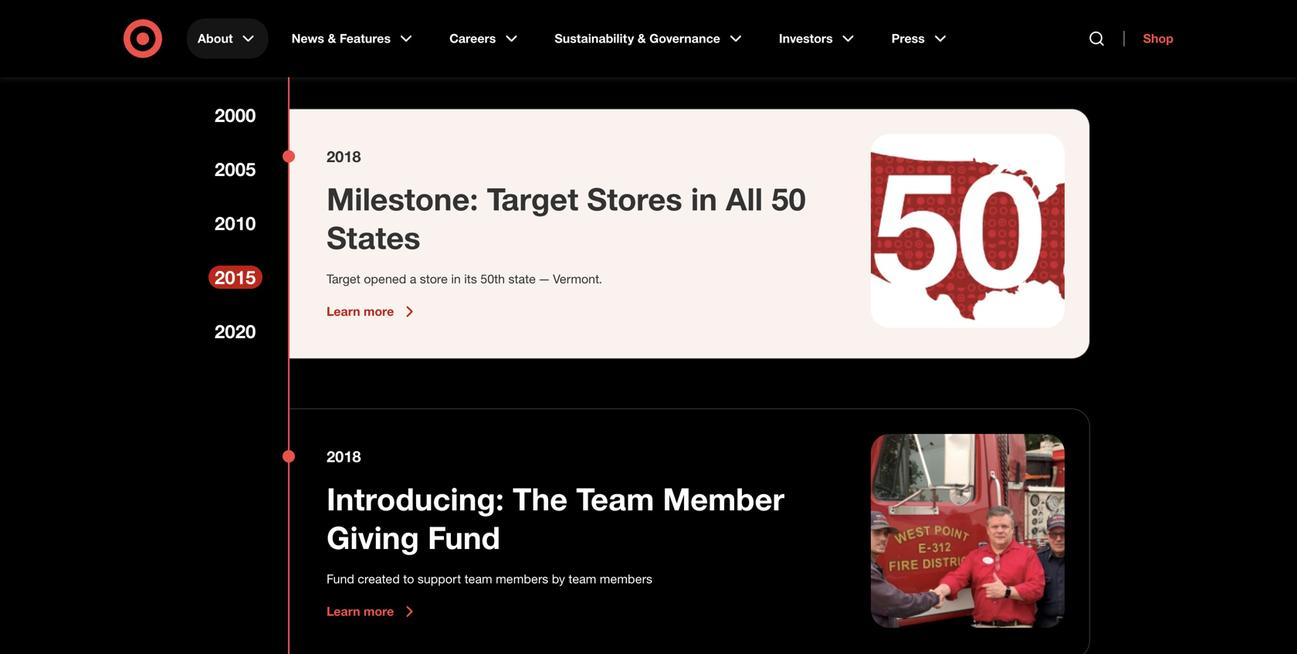 Task type: vqa. For each thing, say whether or not it's contained in the screenshot.
&
yes



Task type: locate. For each thing, give the bounding box(es) containing it.
0 vertical spatial 2018
[[327, 147, 361, 166]]

0 horizontal spatial members
[[496, 572, 549, 587]]

1 horizontal spatial in
[[691, 180, 717, 218]]

introducing: the team member giving fund
[[327, 480, 785, 557]]

target
[[487, 180, 579, 218], [327, 272, 361, 287]]

1 vertical spatial in
[[451, 272, 461, 287]]

investors link
[[768, 19, 869, 59]]

governance
[[650, 31, 721, 46]]

learn more button for milestone: target stores in all 50 states
[[327, 303, 419, 321]]

0 vertical spatial target
[[487, 180, 579, 218]]

0 vertical spatial learn more
[[327, 304, 394, 319]]

members left by
[[496, 572, 549, 587]]

2 learn from the top
[[327, 604, 360, 619]]

1 horizontal spatial target
[[487, 180, 579, 218]]

2015
[[215, 266, 256, 288]]

1 vertical spatial learn more button
[[327, 603, 419, 621]]

in
[[691, 180, 717, 218], [451, 272, 461, 287]]

0 horizontal spatial team
[[465, 572, 493, 587]]

2 learn more button from the top
[[327, 603, 419, 621]]

store
[[420, 272, 448, 287]]

more down created
[[364, 604, 394, 619]]

2010 link
[[209, 212, 263, 235]]

0 horizontal spatial &
[[328, 31, 336, 46]]

by
[[552, 572, 565, 587]]

members
[[496, 572, 549, 587], [600, 572, 653, 587]]

2 more from the top
[[364, 604, 394, 619]]

learn more down created
[[327, 604, 394, 619]]

2 team from the left
[[569, 572, 597, 587]]

in inside milestone: target stores in all 50 states
[[691, 180, 717, 218]]

in left all
[[691, 180, 717, 218]]

1 more from the top
[[364, 304, 394, 319]]

careers
[[450, 31, 496, 46]]

0 vertical spatial learn more button
[[327, 303, 419, 321]]

a
[[410, 272, 417, 287]]

more down 'opened'
[[364, 304, 394, 319]]

& right news
[[328, 31, 336, 46]]

1 learn more button from the top
[[327, 303, 419, 321]]

shop link
[[1124, 31, 1174, 46]]

2020 link
[[209, 320, 263, 343]]

learn more
[[327, 304, 394, 319], [327, 604, 394, 619]]

1 horizontal spatial &
[[638, 31, 646, 46]]

in left 'its'
[[451, 272, 461, 287]]

press
[[892, 31, 925, 46]]

1 learn from the top
[[327, 304, 360, 319]]

milestone: target stores in all 50 states
[[327, 180, 806, 257]]

team right by
[[569, 572, 597, 587]]

sustainability
[[555, 31, 634, 46]]

features
[[340, 31, 391, 46]]

team right support
[[465, 572, 493, 587]]

1 vertical spatial target
[[327, 272, 361, 287]]

1 vertical spatial learn
[[327, 604, 360, 619]]

target opened a store in its 50th state — vermont.
[[327, 272, 603, 287]]

1 vertical spatial learn more
[[327, 604, 394, 619]]

giving
[[327, 519, 419, 557]]

created
[[358, 572, 400, 587]]

0 vertical spatial more
[[364, 304, 394, 319]]

learn more for introducing: the team member giving fund
[[327, 604, 394, 619]]

2 learn more from the top
[[327, 604, 394, 619]]

1 learn more from the top
[[327, 304, 394, 319]]

2018 for introducing: the team member giving fund
[[327, 447, 361, 466]]

0 vertical spatial learn
[[327, 304, 360, 319]]

more
[[364, 304, 394, 319], [364, 604, 394, 619]]

about
[[198, 31, 233, 46]]

& left governance
[[638, 31, 646, 46]]

learn more down 'opened'
[[327, 304, 394, 319]]

learn more button
[[327, 303, 419, 321], [327, 603, 419, 621]]

fund up support
[[428, 519, 501, 557]]

1 vertical spatial fund
[[327, 572, 354, 587]]

1 horizontal spatial team
[[569, 572, 597, 587]]

learn more button down created
[[327, 603, 419, 621]]

1 2018 from the top
[[327, 147, 361, 166]]

2 members from the left
[[600, 572, 653, 587]]

0 vertical spatial in
[[691, 180, 717, 218]]

fund inside introducing: the team member giving fund
[[428, 519, 501, 557]]

fund left created
[[327, 572, 354, 587]]

2 & from the left
[[638, 31, 646, 46]]

1 vertical spatial 2018
[[327, 447, 361, 466]]

1 horizontal spatial fund
[[428, 519, 501, 557]]

opened
[[364, 272, 407, 287]]

1 horizontal spatial members
[[600, 572, 653, 587]]

&
[[328, 31, 336, 46], [638, 31, 646, 46]]

learn
[[327, 304, 360, 319], [327, 604, 360, 619]]

to
[[403, 572, 414, 587]]

1 vertical spatial more
[[364, 604, 394, 619]]

2018
[[327, 147, 361, 166], [327, 447, 361, 466]]

1 & from the left
[[328, 31, 336, 46]]

members right by
[[600, 572, 653, 587]]

more for milestone: target stores in all 50 states
[[364, 304, 394, 319]]

& for governance
[[638, 31, 646, 46]]

0 vertical spatial fund
[[428, 519, 501, 557]]

0 horizontal spatial target
[[327, 272, 361, 287]]

2 2018 from the top
[[327, 447, 361, 466]]

team
[[465, 572, 493, 587], [569, 572, 597, 587]]

stores
[[587, 180, 683, 218]]

learn more for milestone: target stores in all 50 states
[[327, 304, 394, 319]]

learn more button down 'opened'
[[327, 303, 419, 321]]

more for introducing: the team member giving fund
[[364, 604, 394, 619]]

fund
[[428, 519, 501, 557], [327, 572, 354, 587]]

50th
[[481, 272, 505, 287]]

all
[[726, 180, 763, 218]]

introducing: the team member giving fund button
[[327, 480, 834, 557]]

learn for introducing: the team member giving fund
[[327, 604, 360, 619]]



Task type: describe. For each thing, give the bounding box(es) containing it.
the
[[513, 480, 568, 518]]

target inside milestone: target stores in all 50 states
[[487, 180, 579, 218]]

investors
[[779, 31, 833, 46]]

states
[[327, 219, 421, 257]]

team
[[576, 480, 654, 518]]

0 horizontal spatial in
[[451, 272, 461, 287]]

milestone:
[[327, 180, 479, 218]]

news & features link
[[281, 19, 426, 59]]

logo image
[[871, 134, 1065, 328]]

& for features
[[328, 31, 336, 46]]

1 team from the left
[[465, 572, 493, 587]]

about link
[[187, 19, 269, 59]]

support
[[418, 572, 461, 587]]

press link
[[881, 19, 961, 59]]

2020
[[215, 320, 256, 343]]

its
[[464, 272, 477, 287]]

2000 link
[[209, 103, 263, 127]]

2005
[[215, 158, 256, 180]]

member
[[663, 480, 785, 518]]

2005 link
[[209, 158, 263, 181]]

—
[[539, 272, 550, 287]]

a group of men posing for a picture in front of a fire truck image
[[871, 434, 1065, 628]]

news
[[292, 31, 324, 46]]

news & features
[[292, 31, 391, 46]]

50
[[772, 180, 806, 218]]

0 horizontal spatial fund
[[327, 572, 354, 587]]

1 members from the left
[[496, 572, 549, 587]]

vermont.
[[553, 272, 603, 287]]

2000
[[215, 104, 256, 126]]

sustainability & governance link
[[544, 19, 756, 59]]

2018 for milestone: target stores in all 50 states
[[327, 147, 361, 166]]

learn more button for introducing: the team member giving fund
[[327, 603, 419, 621]]

careers link
[[439, 19, 532, 59]]

milestone: target stores in all 50 states button
[[327, 180, 834, 257]]

shop
[[1144, 31, 1174, 46]]

sustainability & governance
[[555, 31, 721, 46]]

state
[[509, 272, 536, 287]]

2010
[[215, 212, 256, 234]]

introducing:
[[327, 480, 504, 518]]

learn for milestone: target stores in all 50 states
[[327, 304, 360, 319]]

2015 link
[[209, 266, 263, 289]]

fund created to support team members by team members
[[327, 572, 653, 587]]



